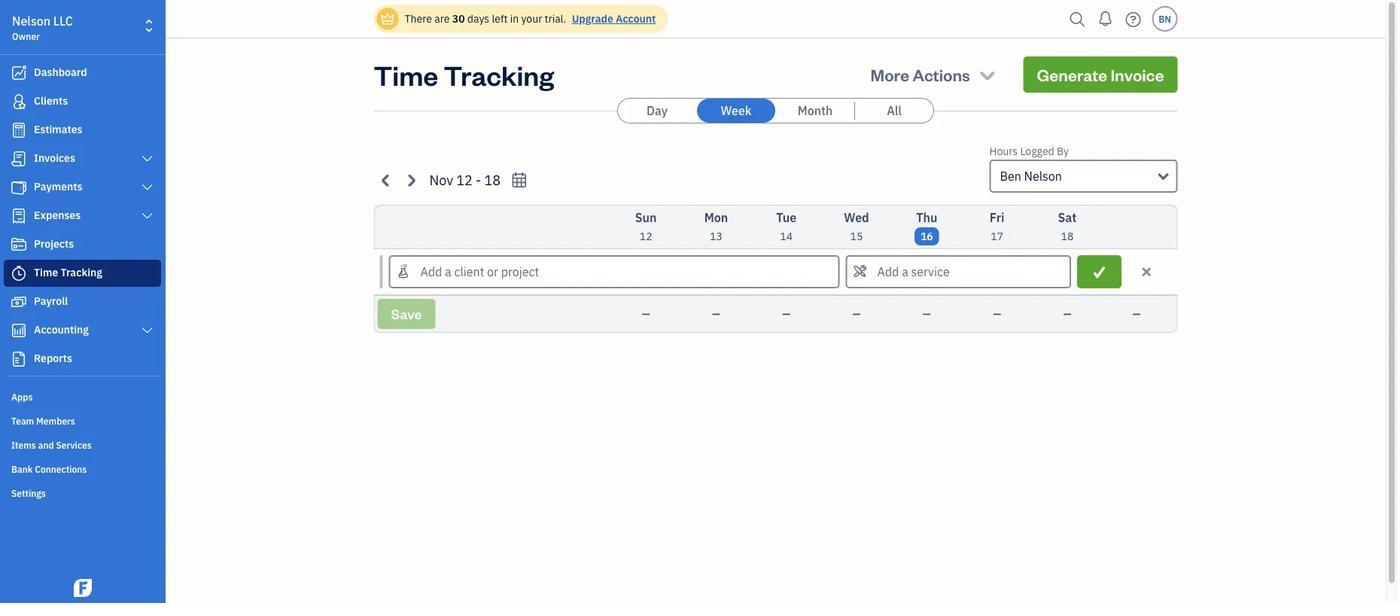 Task type: describe. For each thing, give the bounding box(es) containing it.
Add a client or project text field
[[390, 257, 839, 287]]

bank
[[11, 463, 33, 475]]

month link
[[776, 99, 855, 123]]

reports
[[34, 351, 72, 365]]

team members
[[11, 415, 75, 427]]

dashboard link
[[4, 59, 161, 87]]

day link
[[618, 99, 697, 123]]

projects link
[[4, 231, 161, 258]]

client image
[[10, 94, 28, 109]]

there
[[405, 12, 432, 26]]

16
[[921, 229, 934, 243]]

more
[[871, 64, 910, 85]]

nov
[[430, 171, 453, 189]]

0 vertical spatial time tracking
[[374, 56, 554, 92]]

left
[[492, 12, 508, 26]]

team members link
[[4, 409, 161, 431]]

invoice
[[1111, 64, 1165, 85]]

members
[[36, 415, 75, 427]]

timer image
[[10, 266, 28, 281]]

apps link
[[4, 385, 161, 407]]

freshbooks image
[[71, 579, 95, 597]]

time tracking inside main element
[[34, 265, 102, 279]]

14
[[780, 229, 793, 243]]

invoice image
[[10, 151, 28, 166]]

day
[[647, 103, 668, 119]]

sun
[[635, 210, 657, 226]]

by
[[1057, 144, 1069, 158]]

30
[[452, 12, 465, 26]]

1 — from the left
[[642, 307, 650, 321]]

-
[[476, 171, 481, 189]]

mon
[[705, 210, 728, 226]]

expense image
[[10, 209, 28, 224]]

all
[[887, 103, 902, 119]]

1 horizontal spatial time
[[374, 56, 438, 92]]

thu
[[917, 210, 938, 226]]

0 horizontal spatial 18
[[485, 171, 501, 189]]

payroll
[[34, 294, 68, 308]]

payment image
[[10, 180, 28, 195]]

13
[[710, 229, 723, 243]]

month
[[798, 103, 833, 119]]

expenses
[[34, 208, 81, 222]]

wed
[[844, 210, 869, 226]]

expenses link
[[4, 203, 161, 230]]

ben nelson button
[[990, 160, 1178, 193]]

mon 13
[[705, 210, 728, 243]]

sun 12
[[635, 210, 657, 243]]

settings
[[11, 487, 46, 499]]

bn button
[[1152, 6, 1178, 32]]

go to help image
[[1122, 8, 1146, 30]]

more actions
[[871, 64, 970, 85]]

there are 30 days left in your trial. upgrade account
[[405, 12, 656, 26]]

chevron large down image for payments
[[141, 181, 154, 194]]

nelson inside dropdown button
[[1025, 168, 1062, 184]]

payments
[[34, 180, 82, 194]]

15
[[851, 229, 863, 243]]

dashboard
[[34, 65, 87, 79]]

fri 17
[[990, 210, 1005, 243]]

items
[[11, 439, 36, 451]]

money image
[[10, 294, 28, 309]]

search image
[[1066, 8, 1090, 30]]

12 for nov
[[457, 171, 473, 189]]

accounting
[[34, 323, 89, 337]]

6 — from the left
[[993, 307, 1002, 321]]

ben
[[1000, 168, 1022, 184]]

Add a service text field
[[848, 257, 1070, 287]]

estimates
[[34, 122, 82, 136]]

week link
[[697, 99, 776, 123]]

nelson llc owner
[[12, 13, 73, 42]]

payroll link
[[4, 288, 161, 316]]

team
[[11, 415, 34, 427]]

invoices
[[34, 151, 75, 165]]

previous week image
[[378, 171, 395, 189]]

ben nelson
[[1000, 168, 1062, 184]]

upgrade
[[572, 12, 614, 26]]

report image
[[10, 352, 28, 367]]

estimates link
[[4, 117, 161, 144]]

save row image
[[1091, 264, 1108, 280]]

next week image
[[402, 171, 420, 189]]

clients
[[34, 94, 68, 108]]

dashboard image
[[10, 66, 28, 81]]

owner
[[12, 30, 40, 42]]

tue 14
[[777, 210, 797, 243]]

items and services
[[11, 439, 92, 451]]

items and services link
[[4, 433, 161, 456]]

account
[[616, 12, 656, 26]]



Task type: vqa. For each thing, say whether or not it's contained in the screenshot.


Task type: locate. For each thing, give the bounding box(es) containing it.
services
[[56, 439, 92, 451]]

7 — from the left
[[1064, 307, 1072, 321]]

estimate image
[[10, 123, 28, 138]]

upgrade account link
[[569, 12, 656, 26]]

12 for sun
[[640, 229, 653, 243]]

days
[[468, 12, 490, 26]]

actions
[[913, 64, 970, 85]]

1 vertical spatial chevron large down image
[[141, 325, 154, 337]]

your
[[521, 12, 542, 26]]

1 vertical spatial chevron large down image
[[141, 181, 154, 194]]

time tracking link
[[4, 260, 161, 287]]

week
[[721, 103, 752, 119]]

all link
[[855, 99, 934, 123]]

0 horizontal spatial time
[[34, 265, 58, 279]]

0 vertical spatial tracking
[[444, 56, 554, 92]]

time inside "time tracking" link
[[34, 265, 58, 279]]

0 vertical spatial chevron large down image
[[141, 153, 154, 165]]

time down there
[[374, 56, 438, 92]]

nelson inside nelson llc owner
[[12, 13, 51, 29]]

12 left -
[[457, 171, 473, 189]]

tracking
[[444, 56, 554, 92], [61, 265, 102, 279]]

apps
[[11, 391, 33, 403]]

wed 15
[[844, 210, 869, 243]]

time tracking down 30
[[374, 56, 554, 92]]

1 vertical spatial time tracking
[[34, 265, 102, 279]]

crown image
[[380, 11, 396, 27]]

0 horizontal spatial time tracking
[[34, 265, 102, 279]]

12 inside "sun 12"
[[640, 229, 653, 243]]

settings link
[[4, 481, 161, 504]]

0 vertical spatial time
[[374, 56, 438, 92]]

invoices link
[[4, 145, 161, 172]]

chevron large down image down invoices link
[[141, 181, 154, 194]]

0 vertical spatial chevron large down image
[[141, 210, 154, 222]]

8 — from the left
[[1133, 307, 1141, 321]]

4 — from the left
[[853, 307, 861, 321]]

18
[[485, 171, 501, 189], [1061, 229, 1074, 243]]

5 — from the left
[[923, 307, 931, 321]]

tue
[[777, 210, 797, 226]]

nov 12 - 18
[[430, 171, 501, 189]]

fri
[[990, 210, 1005, 226]]

nelson down logged
[[1025, 168, 1062, 184]]

logged
[[1021, 144, 1055, 158]]

time
[[374, 56, 438, 92], [34, 265, 58, 279]]

chevron large down image for expenses
[[141, 210, 154, 222]]

2 — from the left
[[712, 307, 721, 321]]

payments link
[[4, 174, 161, 201]]

sat 18
[[1058, 210, 1077, 243]]

chevron large down image up payments link
[[141, 153, 154, 165]]

0 horizontal spatial 12
[[457, 171, 473, 189]]

chevrondown image
[[977, 64, 998, 85]]

cancel image
[[1140, 263, 1154, 281]]

trial.
[[545, 12, 567, 26]]

connections
[[35, 463, 87, 475]]

bn
[[1159, 13, 1172, 25]]

llc
[[53, 13, 73, 29]]

nelson up the owner
[[12, 13, 51, 29]]

1 vertical spatial 18
[[1061, 229, 1074, 243]]

1 vertical spatial time
[[34, 265, 58, 279]]

1 horizontal spatial time tracking
[[374, 56, 554, 92]]

12 down sun
[[640, 229, 653, 243]]

18 right -
[[485, 171, 501, 189]]

time tracking
[[374, 56, 554, 92], [34, 265, 102, 279]]

3 — from the left
[[783, 307, 791, 321]]

1 vertical spatial nelson
[[1025, 168, 1062, 184]]

clients link
[[4, 88, 161, 115]]

1 vertical spatial tracking
[[61, 265, 102, 279]]

18 inside sat 18
[[1061, 229, 1074, 243]]

hours logged by
[[990, 144, 1069, 158]]

12
[[457, 171, 473, 189], [640, 229, 653, 243]]

time right timer image
[[34, 265, 58, 279]]

chart image
[[10, 323, 28, 338]]

0 horizontal spatial nelson
[[12, 13, 51, 29]]

2 chevron large down image from the top
[[141, 325, 154, 337]]

sat
[[1058, 210, 1077, 226]]

18 down sat
[[1061, 229, 1074, 243]]

1 vertical spatial 12
[[640, 229, 653, 243]]

hours
[[990, 144, 1018, 158]]

and
[[38, 439, 54, 451]]

generate invoice
[[1037, 64, 1165, 85]]

chevron large down image for invoices
[[141, 153, 154, 165]]

1 horizontal spatial nelson
[[1025, 168, 1062, 184]]

time tracking down projects link
[[34, 265, 102, 279]]

0 vertical spatial nelson
[[12, 13, 51, 29]]

project image
[[10, 237, 28, 252]]

1 horizontal spatial 12
[[640, 229, 653, 243]]

notifications image
[[1094, 4, 1118, 34]]

1 horizontal spatial 18
[[1061, 229, 1074, 243]]

tracking inside main element
[[61, 265, 102, 279]]

bank connections
[[11, 463, 87, 475]]

1 horizontal spatial tracking
[[444, 56, 554, 92]]

generate
[[1037, 64, 1108, 85]]

bank connections link
[[4, 457, 161, 480]]

chevron large down image up reports link
[[141, 325, 154, 337]]

tracking down left
[[444, 56, 554, 92]]

0 horizontal spatial tracking
[[61, 265, 102, 279]]

1 chevron large down image from the top
[[141, 153, 154, 165]]

more actions button
[[857, 56, 1012, 93]]

chevron large down image up projects link
[[141, 210, 154, 222]]

generate invoice button
[[1024, 56, 1178, 93]]

17
[[991, 229, 1004, 243]]

0 vertical spatial 12
[[457, 171, 473, 189]]

choose a date image
[[511, 171, 528, 189]]

chevron large down image for accounting
[[141, 325, 154, 337]]

chevron large down image inside accounting link
[[141, 325, 154, 337]]

reports link
[[4, 346, 161, 373]]

thu 16
[[917, 210, 938, 243]]

—
[[642, 307, 650, 321], [712, 307, 721, 321], [783, 307, 791, 321], [853, 307, 861, 321], [923, 307, 931, 321], [993, 307, 1002, 321], [1064, 307, 1072, 321], [1133, 307, 1141, 321]]

1 chevron large down image from the top
[[141, 210, 154, 222]]

are
[[435, 12, 450, 26]]

main element
[[0, 0, 203, 603]]

chevron large down image inside payments link
[[141, 181, 154, 194]]

tracking down projects link
[[61, 265, 102, 279]]

chevron large down image
[[141, 210, 154, 222], [141, 325, 154, 337]]

2 chevron large down image from the top
[[141, 181, 154, 194]]

0 vertical spatial 18
[[485, 171, 501, 189]]

nelson
[[12, 13, 51, 29], [1025, 168, 1062, 184]]

accounting link
[[4, 317, 161, 344]]

projects
[[34, 237, 74, 251]]

chevron large down image
[[141, 153, 154, 165], [141, 181, 154, 194]]

in
[[510, 12, 519, 26]]



